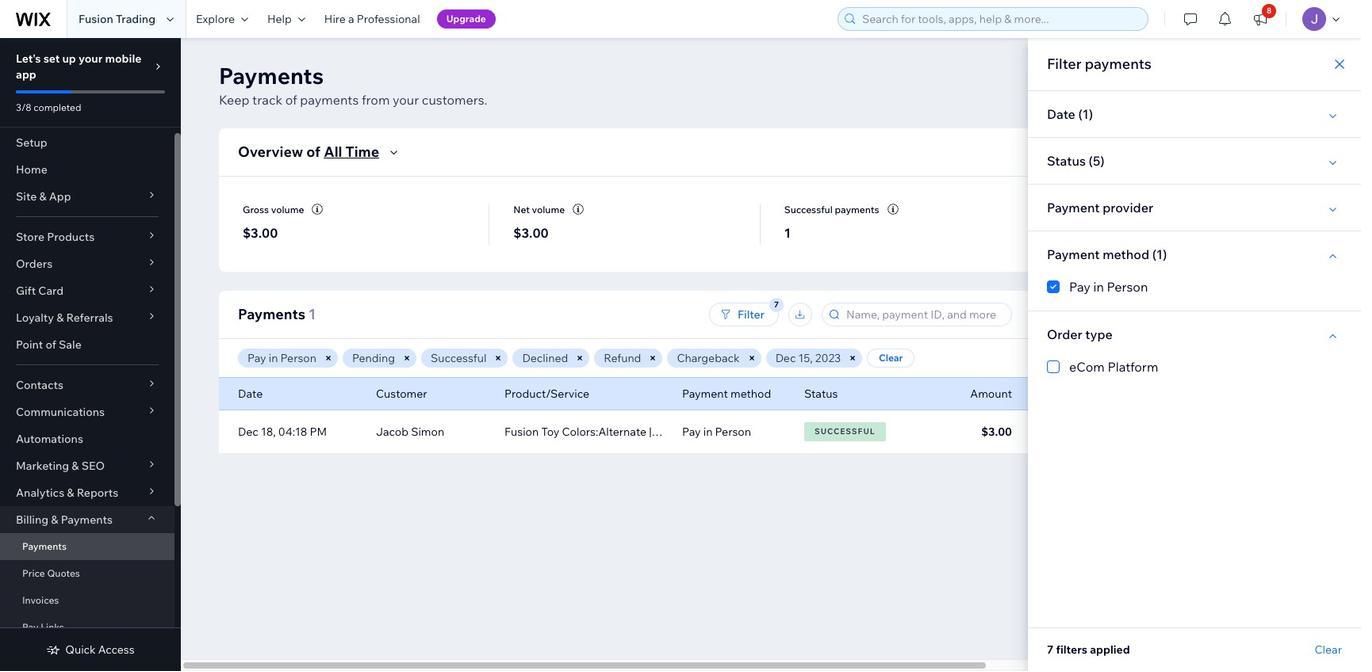 Task type: locate. For each thing, give the bounding box(es) containing it.
2 horizontal spatial $3.00
[[981, 425, 1012, 439]]

& right site
[[39, 190, 46, 204]]

in
[[1094, 279, 1104, 295], [269, 351, 278, 366], [703, 425, 713, 439]]

of right track
[[285, 92, 297, 108]]

your inside let's set up your mobile app
[[79, 52, 103, 66]]

all time
[[324, 143, 379, 161]]

applied
[[1090, 643, 1130, 658]]

1 horizontal spatial fusion
[[505, 425, 539, 439]]

1 horizontal spatial your
[[393, 92, 419, 108]]

filter button
[[709, 303, 779, 327]]

let's
[[16, 52, 41, 66]]

completed
[[34, 102, 81, 113]]

& right loyalty
[[56, 311, 64, 325]]

card
[[38, 284, 64, 298]]

pay in person down payments 1
[[247, 351, 316, 366]]

2 horizontal spatial of
[[306, 143, 321, 161]]

0 horizontal spatial status
[[804, 387, 838, 401]]

eCom Platform checkbox
[[1047, 358, 1342, 377]]

1 horizontal spatial clear button
[[1315, 643, 1342, 658]]

loyalty & referrals
[[16, 311, 113, 325]]

| left text
[[649, 425, 652, 439]]

colors:alternate
[[562, 425, 646, 439]]

2 horizontal spatial in
[[1094, 279, 1104, 295]]

price quotes
[[22, 568, 80, 580]]

filter
[[1047, 55, 1082, 73], [738, 308, 765, 322]]

1 | from the left
[[649, 425, 652, 439]]

in down payment method (1)
[[1094, 279, 1104, 295]]

2 volume from the left
[[532, 204, 565, 216]]

site & app
[[16, 190, 71, 204]]

0 horizontal spatial in
[[269, 351, 278, 366]]

0 horizontal spatial of
[[46, 338, 56, 352]]

1 vertical spatial filter
[[738, 308, 765, 322]]

marketing
[[16, 459, 69, 474]]

point of sale
[[16, 338, 82, 352]]

of for point of sale
[[46, 338, 56, 352]]

date up 18,
[[238, 387, 263, 401]]

0 horizontal spatial clear
[[879, 352, 903, 364]]

0 horizontal spatial filter
[[738, 308, 765, 322]]

0 vertical spatial method
[[1103, 247, 1149, 263]]

your right from
[[393, 92, 419, 108]]

app
[[49, 190, 71, 204]]

payments link
[[0, 534, 175, 561]]

1 vertical spatial your
[[393, 92, 419, 108]]

volume right the net
[[532, 204, 565, 216]]

0 vertical spatial in
[[1094, 279, 1104, 295]]

& for analytics
[[67, 486, 74, 501]]

1 horizontal spatial dec
[[775, 351, 796, 366]]

in inside pay in person checkbox
[[1094, 279, 1104, 295]]

pay down payment method (1)
[[1069, 279, 1091, 295]]

pay links
[[22, 622, 64, 634]]

in down payments 1
[[269, 351, 278, 366]]

all time button
[[324, 143, 403, 162]]

of inside point of sale link
[[46, 338, 56, 352]]

$3.00 down net volume
[[513, 225, 549, 241]]

0 horizontal spatial your
[[79, 52, 103, 66]]

& right billing
[[51, 513, 58, 528]]

status
[[1047, 153, 1086, 169], [804, 387, 838, 401]]

0 horizontal spatial (1)
[[1078, 106, 1093, 122]]

1 vertical spatial payments
[[300, 92, 359, 108]]

pay
[[1069, 279, 1091, 295], [247, 351, 266, 366], [682, 425, 701, 439], [22, 622, 38, 634]]

0 horizontal spatial $3.00
[[243, 225, 278, 241]]

0 vertical spatial payment
[[1047, 200, 1100, 216]]

1 vertical spatial date
[[238, 387, 263, 401]]

person down the payment method
[[715, 425, 751, 439]]

& inside 'site & app' popup button
[[39, 190, 46, 204]]

pay in person inside checkbox
[[1069, 279, 1148, 295]]

& for marketing
[[72, 459, 79, 474]]

payment down chargeback
[[682, 387, 728, 401]]

gross
[[243, 204, 269, 216]]

1 vertical spatial of
[[306, 143, 321, 161]]

2 horizontal spatial person
[[1107, 279, 1148, 295]]

& left reports at the bottom of page
[[67, 486, 74, 501]]

0 vertical spatial filter
[[1047, 55, 1082, 73]]

0 horizontal spatial pay in person
[[247, 351, 316, 366]]

1 vertical spatial (1)
[[1152, 247, 1167, 263]]

2 horizontal spatial pay in person
[[1069, 279, 1148, 295]]

(1) up status (5)
[[1078, 106, 1093, 122]]

0 horizontal spatial dec
[[238, 425, 258, 439]]

$3.00 down amount
[[981, 425, 1012, 439]]

date for date
[[238, 387, 263, 401]]

0 horizontal spatial fusion
[[79, 12, 113, 26]]

order
[[1047, 327, 1083, 343]]

help
[[267, 12, 292, 26]]

| left another
[[743, 425, 745, 439]]

dec left 15,
[[775, 351, 796, 366]]

Pay in Person checkbox
[[1047, 278, 1342, 297]]

payment for payment method (1)
[[1047, 247, 1100, 263]]

contacts button
[[0, 372, 175, 399]]

a
[[348, 12, 354, 26]]

1 horizontal spatial method
[[1103, 247, 1149, 263]]

0 vertical spatial date
[[1047, 106, 1076, 122]]

pay in person
[[1069, 279, 1148, 295], [247, 351, 316, 366], [682, 425, 751, 439]]

payment
[[1047, 200, 1100, 216], [1047, 247, 1100, 263], [682, 387, 728, 401]]

1 horizontal spatial $3.00
[[513, 225, 549, 241]]

pay down payments 1
[[247, 351, 266, 366]]

dec left 18,
[[238, 425, 258, 439]]

2 vertical spatial payments
[[835, 204, 879, 216]]

2 horizontal spatial payments
[[1085, 55, 1152, 73]]

1 horizontal spatial |
[[743, 425, 745, 439]]

payment method (1)
[[1047, 247, 1167, 263]]

type
[[1085, 327, 1113, 343]]

status down 2023
[[804, 387, 838, 401]]

0 horizontal spatial person
[[280, 351, 316, 366]]

of inside payments keep track of payments from your customers.
[[285, 92, 297, 108]]

toy
[[541, 425, 560, 439]]

$3.00 down gross
[[243, 225, 278, 241]]

& inside loyalty & referrals "dropdown button"
[[56, 311, 64, 325]]

0 vertical spatial payments
[[1085, 55, 1152, 73]]

3/8 completed
[[16, 102, 81, 113]]

dec
[[775, 351, 796, 366], [238, 425, 258, 439]]

pay inside sidebar element
[[22, 622, 38, 634]]

0 vertical spatial clear button
[[867, 349, 915, 368]]

0 horizontal spatial |
[[649, 425, 652, 439]]

1 horizontal spatial of
[[285, 92, 297, 108]]

filter up chargeback
[[738, 308, 765, 322]]

status for status
[[804, 387, 838, 401]]

in down the payment method
[[703, 425, 713, 439]]

successful
[[784, 204, 833, 216], [431, 351, 487, 366], [815, 427, 875, 437]]

0 vertical spatial dec
[[775, 351, 796, 366]]

status left the "(5)"
[[1047, 153, 1086, 169]]

0 vertical spatial person
[[1107, 279, 1148, 295]]

2 vertical spatial payment
[[682, 387, 728, 401]]

0 vertical spatial pay in person
[[1069, 279, 1148, 295]]

payment down payment provider
[[1047, 247, 1100, 263]]

fusion left trading
[[79, 12, 113, 26]]

overview of
[[238, 143, 321, 161]]

keep
[[219, 92, 249, 108]]

& inside analytics & reports popup button
[[67, 486, 74, 501]]

declined
[[522, 351, 568, 366]]

1 vertical spatial clear button
[[1315, 643, 1342, 658]]

billing & payments button
[[0, 507, 175, 534]]

1 horizontal spatial person
[[715, 425, 751, 439]]

of left all
[[306, 143, 321, 161]]

text
[[654, 425, 676, 439]]

& inside marketing & seo popup button
[[72, 459, 79, 474]]

net volume
[[513, 204, 565, 216]]

your
[[79, 52, 103, 66], [393, 92, 419, 108]]

date for date (1)
[[1047, 106, 1076, 122]]

volume right gross
[[271, 204, 304, 216]]

of left sale on the bottom left of page
[[46, 338, 56, 352]]

payment provider
[[1047, 200, 1154, 216]]

1 vertical spatial payment
[[1047, 247, 1100, 263]]

1 volume from the left
[[271, 204, 304, 216]]

& for site
[[39, 190, 46, 204]]

0 horizontal spatial volume
[[271, 204, 304, 216]]

0 vertical spatial successful
[[784, 204, 833, 216]]

filter up date (1)
[[1047, 55, 1082, 73]]

1 vertical spatial status
[[804, 387, 838, 401]]

person down payment method (1)
[[1107, 279, 1148, 295]]

1 vertical spatial successful
[[431, 351, 487, 366]]

your right 'up'
[[79, 52, 103, 66]]

gift card
[[16, 284, 64, 298]]

1 horizontal spatial pay in person
[[682, 425, 751, 439]]

fusion for fusion trading
[[79, 12, 113, 26]]

store
[[16, 230, 44, 244]]

0 horizontal spatial payments
[[300, 92, 359, 108]]

store products
[[16, 230, 95, 244]]

billing & payments
[[16, 513, 113, 528]]

1 horizontal spatial volume
[[532, 204, 565, 216]]

1 vertical spatial fusion
[[505, 425, 539, 439]]

let's set up your mobile app
[[16, 52, 141, 82]]

clear inside clear button
[[879, 352, 903, 364]]

& left seo
[[72, 459, 79, 474]]

fusion
[[79, 12, 113, 26], [505, 425, 539, 439]]

method up another
[[731, 387, 771, 401]]

0 vertical spatial status
[[1047, 153, 1086, 169]]

(1)
[[1078, 106, 1093, 122], [1152, 247, 1167, 263]]

1 horizontal spatial 1
[[784, 225, 791, 241]]

2 vertical spatial successful
[[815, 427, 875, 437]]

gift card button
[[0, 278, 175, 305]]

0 vertical spatial clear
[[879, 352, 903, 364]]

& for billing
[[51, 513, 58, 528]]

home link
[[0, 156, 175, 183]]

filter inside filter button
[[738, 308, 765, 322]]

1 horizontal spatial date
[[1047, 106, 1076, 122]]

04:18
[[278, 425, 307, 439]]

pending
[[352, 351, 395, 366]]

8 button
[[1243, 0, 1278, 38]]

date up status (5)
[[1047, 106, 1076, 122]]

0 horizontal spatial clear button
[[867, 349, 915, 368]]

site & app button
[[0, 183, 175, 210]]

1 vertical spatial 1
[[309, 305, 316, 324]]

pay inside checkbox
[[1069, 279, 1091, 295]]

1 horizontal spatial clear
[[1315, 643, 1342, 658]]

1 vertical spatial dec
[[238, 425, 258, 439]]

fusion left toy
[[505, 425, 539, 439]]

pay in person down payment method (1)
[[1069, 279, 1148, 295]]

& inside billing & payments dropdown button
[[51, 513, 58, 528]]

1 horizontal spatial filter
[[1047, 55, 1082, 73]]

0 horizontal spatial method
[[731, 387, 771, 401]]

3/8
[[16, 102, 31, 113]]

1 horizontal spatial status
[[1047, 153, 1086, 169]]

method
[[1103, 247, 1149, 263], [731, 387, 771, 401]]

0 vertical spatial your
[[79, 52, 103, 66]]

2 vertical spatial person
[[715, 425, 751, 439]]

payments for payments keep track of payments from your customers.
[[219, 62, 324, 90]]

0 horizontal spatial date
[[238, 387, 263, 401]]

trading
[[116, 12, 155, 26]]

payment down status (5)
[[1047, 200, 1100, 216]]

2 vertical spatial in
[[703, 425, 713, 439]]

volume
[[271, 204, 304, 216], [532, 204, 565, 216]]

0 vertical spatial (1)
[[1078, 106, 1093, 122]]

(1) up pay in person checkbox
[[1152, 247, 1167, 263]]

method down provider
[[1103, 247, 1149, 263]]

payments inside payments keep track of payments from your customers.
[[219, 62, 324, 90]]

loyalty
[[16, 311, 54, 325]]

communications
[[16, 405, 105, 420]]

volume for net volume
[[532, 204, 565, 216]]

1 vertical spatial method
[[731, 387, 771, 401]]

sidebar element
[[0, 38, 181, 672]]

payments 1
[[238, 305, 316, 324]]

your inside payments keep track of payments from your customers.
[[393, 92, 419, 108]]

0 vertical spatial fusion
[[79, 12, 113, 26]]

clear
[[879, 352, 903, 364], [1315, 643, 1342, 658]]

net
[[513, 204, 530, 216]]

1 horizontal spatial payments
[[835, 204, 879, 216]]

0 vertical spatial 1
[[784, 225, 791, 241]]

pay left links
[[22, 622, 38, 634]]

pay in person down the payment method
[[682, 425, 751, 439]]

quick
[[65, 643, 96, 658]]

1 vertical spatial clear
[[1315, 643, 1342, 658]]

2 vertical spatial of
[[46, 338, 56, 352]]

&
[[39, 190, 46, 204], [56, 311, 64, 325], [72, 459, 79, 474], [67, 486, 74, 501], [51, 513, 58, 528]]

0 vertical spatial of
[[285, 92, 297, 108]]

person down payments 1
[[280, 351, 316, 366]]

7 filters applied
[[1047, 643, 1130, 658]]



Task type: vqa. For each thing, say whether or not it's contained in the screenshot.
Releases
no



Task type: describe. For each thing, give the bounding box(es) containing it.
referrals
[[66, 311, 113, 325]]

jacob simon
[[376, 425, 444, 439]]

2 vertical spatial pay in person
[[682, 425, 751, 439]]

8
[[1267, 6, 1272, 16]]

communications button
[[0, 399, 175, 426]]

upgrade
[[446, 13, 486, 25]]

$3.00 for gross
[[243, 225, 278, 241]]

amount
[[970, 387, 1012, 401]]

provider
[[1103, 200, 1154, 216]]

Name, payment ID, and more field
[[842, 304, 1007, 326]]

professional
[[357, 12, 420, 26]]

automations
[[16, 432, 83, 447]]

set
[[43, 52, 60, 66]]

payments keep track of payments from your customers.
[[219, 62, 487, 108]]

time
[[345, 143, 379, 161]]

payments for filter payments
[[1085, 55, 1152, 73]]

volume for gross volume
[[271, 204, 304, 216]]

of for overview of
[[306, 143, 321, 161]]

filter payments
[[1047, 55, 1152, 73]]

$3.00 for net
[[513, 225, 549, 241]]

dec 18, 04:18 pm
[[238, 425, 327, 439]]

fusion toy colors:alternate | text field???:yes | another field:
[[505, 425, 818, 439]]

sale
[[59, 338, 82, 352]]

gross volume
[[243, 204, 304, 216]]

2 | from the left
[[743, 425, 745, 439]]

1 vertical spatial in
[[269, 351, 278, 366]]

analytics
[[16, 486, 64, 501]]

status for status (5)
[[1047, 153, 1086, 169]]

quotes
[[47, 568, 80, 580]]

dec for dec 18, 04:18 pm
[[238, 425, 258, 439]]

links
[[41, 622, 64, 634]]

site
[[16, 190, 37, 204]]

1 horizontal spatial (1)
[[1152, 247, 1167, 263]]

(5)
[[1089, 153, 1105, 169]]

another
[[748, 425, 790, 439]]

product/service
[[505, 387, 589, 401]]

clear for rightmost clear button
[[1315, 643, 1342, 658]]

pm
[[310, 425, 327, 439]]

seo
[[81, 459, 105, 474]]

orders button
[[0, 251, 175, 278]]

payment for payment method
[[682, 387, 728, 401]]

payments for payments
[[22, 541, 67, 553]]

explore
[[196, 12, 235, 26]]

billing
[[16, 513, 48, 528]]

pay links link
[[0, 615, 175, 642]]

filter for filter
[[738, 308, 765, 322]]

hire a professional
[[324, 12, 420, 26]]

person inside pay in person checkbox
[[1107, 279, 1148, 295]]

payments inside payments keep track of payments from your customers.
[[300, 92, 359, 108]]

gift
[[16, 284, 36, 298]]

field???:yes
[[678, 425, 740, 439]]

track
[[252, 92, 282, 108]]

platform
[[1108, 359, 1158, 375]]

marketing & seo button
[[0, 453, 175, 480]]

pay right text
[[682, 425, 701, 439]]

price
[[22, 568, 45, 580]]

filter for filter payments
[[1047, 55, 1082, 73]]

18,
[[261, 425, 276, 439]]

overview
[[238, 143, 303, 161]]

successful payments
[[784, 204, 879, 216]]

date (1)
[[1047, 106, 1093, 122]]

products
[[47, 230, 95, 244]]

reports
[[77, 486, 118, 501]]

upgrade button
[[437, 10, 496, 29]]

point
[[16, 338, 43, 352]]

15,
[[798, 351, 813, 366]]

& for loyalty
[[56, 311, 64, 325]]

7
[[1047, 643, 1054, 658]]

quick access button
[[46, 643, 135, 658]]

status (5)
[[1047, 153, 1105, 169]]

payments for payments 1
[[238, 305, 305, 324]]

analytics & reports
[[16, 486, 118, 501]]

payment for payment provider
[[1047, 200, 1100, 216]]

ecom
[[1069, 359, 1105, 375]]

field:
[[792, 425, 818, 439]]

payments for successful payments
[[835, 204, 879, 216]]

dec for dec 15, 2023
[[775, 351, 796, 366]]

payment method
[[682, 387, 771, 401]]

access
[[98, 643, 135, 658]]

1 horizontal spatial in
[[703, 425, 713, 439]]

setup link
[[0, 129, 175, 156]]

payments inside dropdown button
[[61, 513, 113, 528]]

1 vertical spatial pay in person
[[247, 351, 316, 366]]

filters
[[1056, 643, 1088, 658]]

help button
[[258, 0, 315, 38]]

method for payment method (1)
[[1103, 247, 1149, 263]]

invoices
[[22, 595, 59, 607]]

setup
[[16, 136, 47, 150]]

fusion for fusion toy colors:alternate | text field???:yes | another field:
[[505, 425, 539, 439]]

Search for tools, apps, help & more... field
[[857, 8, 1143, 30]]

simon
[[411, 425, 444, 439]]

method for payment method
[[731, 387, 771, 401]]

hire a professional link
[[315, 0, 430, 38]]

mobile
[[105, 52, 141, 66]]

order type
[[1047, 327, 1113, 343]]

hire
[[324, 12, 346, 26]]

customers.
[[422, 92, 487, 108]]

home
[[16, 163, 47, 177]]

contacts
[[16, 378, 63, 393]]

analytics & reports button
[[0, 480, 175, 507]]

1 vertical spatial person
[[280, 351, 316, 366]]

jacob
[[376, 425, 409, 439]]

invoices link
[[0, 588, 175, 615]]

price quotes link
[[0, 561, 175, 588]]

clear for the left clear button
[[879, 352, 903, 364]]

up
[[62, 52, 76, 66]]

0 horizontal spatial 1
[[309, 305, 316, 324]]



